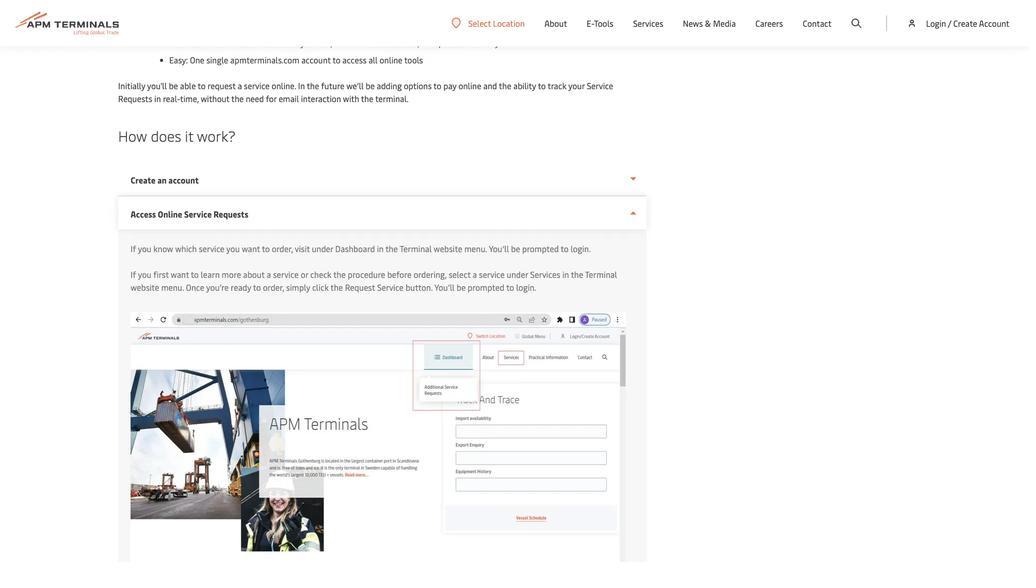 Task type: describe. For each thing, give the bounding box(es) containing it.
it
[[185, 126, 193, 146]]

once
[[186, 282, 204, 293]]

access online service requests element
[[118, 230, 647, 563]]

apmterminals.com
[[230, 54, 299, 66]]

location
[[493, 17, 525, 29]]

first
[[153, 269, 169, 280]]

online inside the initially you'll be able to request a service online. in the future we'll be adding options to pay online and the ability to track your service requests in real-time, without the need for email interaction with the terminal.
[[459, 80, 482, 91]]

access online service requests button
[[118, 197, 647, 230]]

flexible: revise and cancel services yourself, via apmterminals.com, for optimal flexibility.
[[169, 37, 501, 49]]

select location button
[[452, 17, 525, 29]]

you for which
[[138, 243, 151, 255]]

know
[[153, 243, 173, 255]]

about button
[[545, 0, 567, 46]]

you'll
[[147, 80, 167, 91]]

procedure
[[348, 269, 385, 280]]

0 vertical spatial for
[[421, 37, 432, 49]]

if you first want to learn more about a service or check the procedure before ordering, select a service under services in the terminal website menu. once you're ready to order, simply click the request service button. you'll be prompted to login.
[[131, 269, 617, 293]]

service up simply
[[273, 269, 299, 280]]

in
[[298, 80, 305, 91]]

one
[[190, 54, 204, 66]]

in inside the initially you'll be able to request a service online. in the future we'll be adding options to pay online and the ability to track your service requests in real-time, without the need for email interaction with the terminal.
[[154, 93, 161, 104]]

we'll
[[347, 80, 364, 91]]

work?
[[197, 126, 236, 146]]

1 horizontal spatial website
[[434, 243, 463, 255]]

request
[[208, 80, 236, 91]]

about
[[243, 269, 265, 280]]

access
[[343, 54, 367, 66]]

0 vertical spatial you'll
[[489, 243, 509, 255]]

1 horizontal spatial menu.
[[465, 243, 487, 255]]

before
[[387, 269, 412, 280]]

access
[[131, 209, 156, 220]]

services inside if you first want to learn more about a service or check the procedure before ordering, select a service under services in the terminal website menu. once you're ready to order, simply click the request service button. you'll be prompted to login.
[[530, 269, 561, 280]]

contact
[[803, 18, 832, 29]]

button.
[[406, 282, 433, 293]]

more
[[222, 269, 241, 280]]

in inside if you first want to learn more about a service or check the procedure before ordering, select a service under services in the terminal website menu. once you're ready to order, simply click the request service button. you'll be prompted to login.
[[563, 269, 569, 280]]

0 vertical spatial terminal
[[400, 243, 432, 255]]

you're
[[206, 282, 229, 293]]

cancel
[[244, 37, 267, 49]]

login / create account link
[[907, 0, 1010, 46]]

dashboard
[[335, 243, 375, 255]]

tools
[[594, 18, 614, 29]]

a inside the initially you'll be able to request a service online. in the future we'll be adding options to pay online and the ability to track your service requests in real-time, without the need for email interaction with the terminal.
[[238, 80, 242, 91]]

create an account
[[131, 174, 199, 186]]

adding
[[377, 80, 402, 91]]

service inside the initially you'll be able to request a service online. in the future we'll be adding options to pay online and the ability to track your service requests in real-time, without the need for email interaction with the terminal.
[[244, 80, 270, 91]]

ability
[[514, 80, 536, 91]]

prompted inside if you first want to learn more about a service or check the procedure before ordering, select a service under services in the terminal website menu. once you're ready to order, simply click the request service button. you'll be prompted to login.
[[468, 282, 505, 293]]

website inside if you first want to learn more about a service or check the procedure before ordering, select a service under services in the terminal website menu. once you're ready to order, simply click the request service button. you'll be prompted to login.
[[131, 282, 159, 293]]

2 horizontal spatial a
[[473, 269, 477, 280]]

0 vertical spatial login.
[[571, 243, 591, 255]]

revise
[[202, 37, 226, 49]]

0 vertical spatial and
[[228, 37, 242, 49]]

which
[[175, 243, 197, 255]]

you'll inside if you first want to learn more about a service or check the procedure before ordering, select a service under services in the terminal website menu. once you're ready to order, simply click the request service button. you'll be prompted to login.
[[435, 282, 455, 293]]

online.
[[272, 80, 296, 91]]

careers
[[756, 18, 783, 29]]

need
[[246, 93, 264, 104]]

e-tools
[[587, 18, 614, 29]]

how
[[118, 126, 147, 146]]

all
[[369, 54, 378, 66]]

1 horizontal spatial services
[[633, 18, 664, 29]]

e-tools button
[[587, 0, 614, 46]]

single
[[206, 54, 228, 66]]

news & media button
[[683, 0, 736, 46]]

an
[[157, 174, 167, 186]]

initially
[[118, 80, 145, 91]]

does
[[151, 126, 181, 146]]

0 vertical spatial want
[[242, 243, 260, 255]]

and inside the initially you'll be able to request a service online. in the future we'll be adding options to pay online and the ability to track your service requests in real-time, without the need for email interaction with the terminal.
[[484, 80, 497, 91]]

apmterminals.com,
[[346, 37, 419, 49]]

online
[[158, 209, 182, 220]]

media
[[713, 18, 736, 29]]

requests inside dropdown button
[[214, 209, 249, 220]]

real-
[[163, 93, 180, 104]]

want inside if you first want to learn more about a service or check the procedure before ordering, select a service under services in the terminal website menu. once you're ready to order, simply click the request service button. you'll be prompted to login.
[[171, 269, 189, 280]]

0 vertical spatial prompted
[[522, 243, 559, 255]]

e-
[[587, 18, 594, 29]]

able
[[180, 80, 196, 91]]

account inside dropdown button
[[168, 174, 199, 186]]

request
[[345, 282, 375, 293]]

initially you'll be able to request a service online. in the future we'll be adding options to pay online and the ability to track your service requests in real-time, without the need for email interaction with the terminal.
[[118, 80, 613, 104]]

how does it work?
[[118, 126, 236, 146]]

without
[[201, 93, 230, 104]]

terminal.
[[375, 93, 409, 104]]

with
[[343, 93, 359, 104]]



Task type: locate. For each thing, give the bounding box(es) containing it.
a right request on the top of page
[[238, 80, 242, 91]]

if for if you know which service you want to order, visit under dashboard in the terminal website menu. you'll be prompted to login.
[[131, 243, 136, 255]]

to
[[333, 54, 341, 66], [198, 80, 206, 91], [434, 80, 442, 91], [538, 80, 546, 91], [262, 243, 270, 255], [561, 243, 569, 255], [191, 269, 199, 280], [253, 282, 261, 293], [506, 282, 514, 293]]

0 horizontal spatial and
[[228, 37, 242, 49]]

login
[[926, 18, 947, 29]]

0 vertical spatial requests
[[118, 93, 152, 104]]

1 horizontal spatial terminal
[[585, 269, 617, 280]]

under inside if you first want to learn more about a service or check the procedure before ordering, select a service under services in the terminal website menu. once you're ready to order, simply click the request service button. you'll be prompted to login.
[[507, 269, 528, 280]]

email
[[279, 93, 299, 104]]

0 horizontal spatial in
[[154, 93, 161, 104]]

0 horizontal spatial services
[[530, 269, 561, 280]]

contact button
[[803, 0, 832, 46]]

news & media
[[683, 18, 736, 29]]

0 horizontal spatial menu.
[[161, 282, 184, 293]]

menu. down first
[[161, 282, 184, 293]]

1 vertical spatial in
[[377, 243, 384, 255]]

tools
[[404, 54, 423, 66]]

select location
[[468, 17, 525, 29]]

flexible:
[[169, 37, 200, 49]]

0 horizontal spatial you'll
[[435, 282, 455, 293]]

create an account button
[[118, 163, 647, 197]]

service inside dropdown button
[[184, 209, 212, 220]]

your
[[569, 80, 585, 91]]

0 vertical spatial online
[[380, 54, 403, 66]]

1 vertical spatial menu.
[[161, 282, 184, 293]]

1 horizontal spatial you'll
[[489, 243, 509, 255]]

and
[[228, 37, 242, 49], [484, 80, 497, 91]]

be
[[169, 80, 178, 91], [366, 80, 375, 91], [511, 243, 520, 255], [457, 282, 466, 293]]

the
[[307, 80, 319, 91], [499, 80, 512, 91], [231, 93, 244, 104], [361, 93, 374, 104], [386, 243, 398, 255], [333, 269, 346, 280], [571, 269, 583, 280], [331, 282, 343, 293]]

1 vertical spatial order,
[[263, 282, 284, 293]]

1 vertical spatial for
[[266, 93, 277, 104]]

click
[[312, 282, 329, 293]]

online right pay
[[459, 80, 482, 91]]

ready
[[231, 282, 251, 293]]

0 vertical spatial account
[[301, 54, 331, 66]]

service right which on the top left
[[199, 243, 225, 255]]

0 horizontal spatial a
[[238, 80, 242, 91]]

service up need
[[244, 80, 270, 91]]

news
[[683, 18, 703, 29]]

yourself,
[[301, 37, 332, 49]]

0 horizontal spatial prompted
[[468, 282, 505, 293]]

interaction
[[301, 93, 341, 104]]

account down yourself,
[[301, 54, 331, 66]]

0 horizontal spatial terminal
[[400, 243, 432, 255]]

you for want
[[138, 269, 151, 280]]

0 horizontal spatial want
[[171, 269, 189, 280]]

1 horizontal spatial online
[[459, 80, 482, 91]]

login. inside if you first want to learn more about a service or check the procedure before ordering, select a service under services in the terminal website menu. once you're ready to order, simply click the request service button. you'll be prompted to login.
[[516, 282, 537, 293]]

0 horizontal spatial for
[[266, 93, 277, 104]]

be inside if you first want to learn more about a service or check the procedure before ordering, select a service under services in the terminal website menu. once you're ready to order, simply click the request service button. you'll be prompted to login.
[[457, 282, 466, 293]]

1 horizontal spatial under
[[507, 269, 528, 280]]

menu. up select
[[465, 243, 487, 255]]

want up about
[[242, 243, 260, 255]]

1 vertical spatial terminal
[[585, 269, 617, 280]]

services
[[633, 18, 664, 29], [530, 269, 561, 280]]

1 horizontal spatial login.
[[571, 243, 591, 255]]

1 horizontal spatial a
[[267, 269, 271, 280]]

login / create account
[[926, 18, 1010, 29]]

optimal
[[434, 37, 463, 49]]

0 horizontal spatial create
[[131, 174, 156, 186]]

learn
[[201, 269, 220, 280]]

0 vertical spatial website
[[434, 243, 463, 255]]

requests inside the initially you'll be able to request a service online. in the future we'll be adding options to pay online and the ability to track your service requests in real-time, without the need for email interaction with the terminal.
[[118, 93, 152, 104]]

1 vertical spatial online
[[459, 80, 482, 91]]

for up the tools
[[421, 37, 432, 49]]

services
[[269, 37, 299, 49]]

time,
[[180, 93, 199, 104]]

1 horizontal spatial for
[[421, 37, 432, 49]]

1 vertical spatial account
[[168, 174, 199, 186]]

order, down about
[[263, 282, 284, 293]]

0 vertical spatial services
[[633, 18, 664, 29]]

if left the know on the top left of page
[[131, 243, 136, 255]]

0 vertical spatial service
[[587, 80, 613, 91]]

simply
[[286, 282, 310, 293]]

pay
[[444, 80, 457, 91]]

account
[[979, 18, 1010, 29]]

select
[[449, 269, 471, 280]]

2 horizontal spatial in
[[563, 269, 569, 280]]

1 horizontal spatial and
[[484, 80, 497, 91]]

&
[[705, 18, 711, 29]]

under
[[312, 243, 333, 255], [507, 269, 528, 280]]

careers button
[[756, 0, 783, 46]]

create right /
[[954, 18, 978, 29]]

0 vertical spatial menu.
[[465, 243, 487, 255]]

terminal inside if you first want to learn more about a service or check the procedure before ordering, select a service under services in the terminal website menu. once you're ready to order, simply click the request service button. you'll be prompted to login.
[[585, 269, 617, 280]]

create left "an"
[[131, 174, 156, 186]]

online right the 'all'
[[380, 54, 403, 66]]

1 vertical spatial if
[[131, 269, 136, 280]]

account right "an"
[[168, 174, 199, 186]]

1 vertical spatial services
[[530, 269, 561, 280]]

if
[[131, 243, 136, 255], [131, 269, 136, 280]]

want right first
[[171, 269, 189, 280]]

for right need
[[266, 93, 277, 104]]

order, left the visit
[[272, 243, 293, 255]]

0 vertical spatial order,
[[272, 243, 293, 255]]

about
[[545, 18, 567, 29]]

1 vertical spatial and
[[484, 80, 497, 91]]

via
[[334, 37, 345, 49]]

access online service requests
[[131, 209, 249, 220]]

1 vertical spatial prompted
[[468, 282, 505, 293]]

1 horizontal spatial want
[[242, 243, 260, 255]]

you inside if you first want to learn more about a service or check the procedure before ordering, select a service under services in the terminal website menu. once you're ready to order, simply click the request service button. you'll be prompted to login.
[[138, 269, 151, 280]]

2 vertical spatial in
[[563, 269, 569, 280]]

1 horizontal spatial account
[[301, 54, 331, 66]]

service
[[587, 80, 613, 91], [184, 209, 212, 220], [377, 282, 404, 293]]

and right the revise
[[228, 37, 242, 49]]

1 vertical spatial service
[[184, 209, 212, 220]]

1 horizontal spatial create
[[954, 18, 978, 29]]

check
[[310, 269, 332, 280]]

1 horizontal spatial in
[[377, 243, 384, 255]]

0 horizontal spatial account
[[168, 174, 199, 186]]

you up more in the top left of the page
[[226, 243, 240, 255]]

2 if from the top
[[131, 269, 136, 280]]

1 vertical spatial want
[[171, 269, 189, 280]]

1 horizontal spatial service
[[377, 282, 404, 293]]

service right select
[[479, 269, 505, 280]]

service inside the initially you'll be able to request a service online. in the future we'll be adding options to pay online and the ability to track your service requests in real-time, without the need for email interaction with the terminal.
[[587, 80, 613, 91]]

want
[[242, 243, 260, 255], [171, 269, 189, 280]]

and left the ability
[[484, 80, 497, 91]]

access service requests image
[[131, 312, 626, 563]]

0 vertical spatial in
[[154, 93, 161, 104]]

future
[[321, 80, 345, 91]]

you
[[138, 243, 151, 255], [226, 243, 240, 255], [138, 269, 151, 280]]

order, inside if you first want to learn more about a service or check the procedure before ordering, select a service under services in the terminal website menu. once you're ready to order, simply click the request service button. you'll be prompted to login.
[[263, 282, 284, 293]]

0 horizontal spatial online
[[380, 54, 403, 66]]

select
[[468, 17, 491, 29]]

menu.
[[465, 243, 487, 255], [161, 282, 184, 293]]

easy:
[[169, 54, 188, 66]]

service right your in the right top of the page
[[587, 80, 613, 91]]

track
[[548, 80, 567, 91]]

services button
[[633, 0, 664, 46]]

2 vertical spatial service
[[377, 282, 404, 293]]

0 horizontal spatial requests
[[118, 93, 152, 104]]

0 horizontal spatial service
[[184, 209, 212, 220]]

1 vertical spatial under
[[507, 269, 528, 280]]

if inside if you first want to learn more about a service or check the procedure before ordering, select a service under services in the terminal website menu. once you're ready to order, simply click the request service button. you'll be prompted to login.
[[131, 269, 136, 280]]

ordering,
[[414, 269, 447, 280]]

/
[[948, 18, 952, 29]]

0 vertical spatial under
[[312, 243, 333, 255]]

0 horizontal spatial website
[[131, 282, 159, 293]]

1 vertical spatial requests
[[214, 209, 249, 220]]

service down before
[[377, 282, 404, 293]]

0 horizontal spatial login.
[[516, 282, 537, 293]]

service inside if you first want to learn more about a service or check the procedure before ordering, select a service under services in the terminal website menu. once you're ready to order, simply click the request service button. you'll be prompted to login.
[[377, 282, 404, 293]]

options
[[404, 80, 432, 91]]

website up select
[[434, 243, 463, 255]]

in
[[154, 93, 161, 104], [377, 243, 384, 255], [563, 269, 569, 280]]

you left first
[[138, 269, 151, 280]]

visit
[[295, 243, 310, 255]]

1 if from the top
[[131, 243, 136, 255]]

0 horizontal spatial under
[[312, 243, 333, 255]]

0 vertical spatial create
[[954, 18, 978, 29]]

website down first
[[131, 282, 159, 293]]

1 horizontal spatial prompted
[[522, 243, 559, 255]]

service
[[244, 80, 270, 91], [199, 243, 225, 255], [273, 269, 299, 280], [479, 269, 505, 280]]

create
[[954, 18, 978, 29], [131, 174, 156, 186]]

0 vertical spatial if
[[131, 243, 136, 255]]

website
[[434, 243, 463, 255], [131, 282, 159, 293]]

or
[[301, 269, 308, 280]]

easy: one single apmterminals.com account to access all online tools
[[169, 54, 423, 66]]

1 vertical spatial create
[[131, 174, 156, 186]]

login.
[[571, 243, 591, 255], [516, 282, 537, 293]]

1 vertical spatial you'll
[[435, 282, 455, 293]]

a right select
[[473, 269, 477, 280]]

prompted
[[522, 243, 559, 255], [468, 282, 505, 293]]

if left first
[[131, 269, 136, 280]]

1 vertical spatial website
[[131, 282, 159, 293]]

you left the know on the top left of page
[[138, 243, 151, 255]]

menu. inside if you first want to learn more about a service or check the procedure before ordering, select a service under services in the terminal website menu. once you're ready to order, simply click the request service button. you'll be prompted to login.
[[161, 282, 184, 293]]

1 vertical spatial login.
[[516, 282, 537, 293]]

for inside the initially you'll be able to request a service online. in the future we'll be adding options to pay online and the ability to track your service requests in real-time, without the need for email interaction with the terminal.
[[266, 93, 277, 104]]

a right about
[[267, 269, 271, 280]]

you'll
[[489, 243, 509, 255], [435, 282, 455, 293]]

1 horizontal spatial requests
[[214, 209, 249, 220]]

2 horizontal spatial service
[[587, 80, 613, 91]]

account
[[301, 54, 331, 66], [168, 174, 199, 186]]

flexibility.
[[465, 37, 501, 49]]

service right online
[[184, 209, 212, 220]]

if you know which service you want to order, visit under dashboard in the terminal website menu. you'll be prompted to login.
[[131, 243, 591, 255]]

if for if you first want to learn more about a service or check the procedure before ordering, select a service under services in the terminal website menu. once you're ready to order, simply click the request service button. you'll be prompted to login.
[[131, 269, 136, 280]]

create inside dropdown button
[[131, 174, 156, 186]]



Task type: vqa. For each thing, say whether or not it's contained in the screenshot.
reset to the right
no



